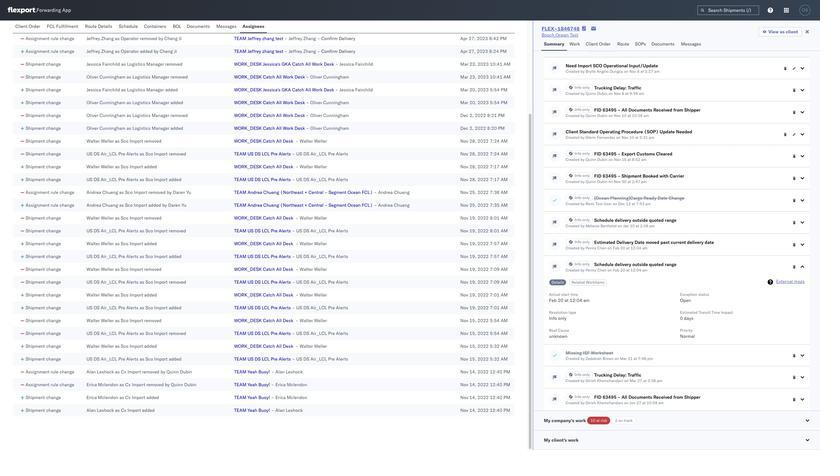Task type: describe. For each thing, give the bounding box(es) containing it.
[ocean planning]cargo ready date change
[[595, 195, 685, 201]]

8 inside need import sco operational input/update created by brylle angelo dungca on nov 8 at 1:27 am
[[638, 69, 640, 74]]

at inside actual start time feb 20 at 12:04 am
[[565, 298, 569, 303]]

quinn for fid 63495 - export customs cleared
[[586, 157, 597, 162]]

estimated transit time impact 0 days
[[681, 310, 734, 321]]

15 team from the top
[[234, 395, 247, 401]]

am inside need import sco operational input/update created by brylle angelo dungca on nov 8 at 1:27 am
[[655, 69, 660, 74]]

external
[[777, 279, 794, 284]]

only inside resolution type info only
[[559, 316, 567, 321]]

on inside 'client standard operating procedure (sop) update needed created by glenn fernandez on nov 10 at 5:31 pm'
[[617, 135, 621, 140]]

andrea chueng as sco import removed by daren yu
[[87, 190, 191, 195]]

related workitems button
[[570, 279, 608, 286]]

8:52
[[633, 157, 641, 162]]

forwarding
[[37, 7, 61, 13]]

bol
[[173, 23, 182, 29]]

1 savant from the left
[[101, 23, 115, 29]]

0 horizontal spatial date
[[635, 240, 645, 245]]

7 work_desk from the top
[[234, 138, 262, 144]]

jeffrey zhang as operator removed by cheng ji
[[87, 36, 182, 41]]

7:46
[[639, 356, 647, 361]]

22 shipment change from the top
[[26, 356, 61, 362]]

7 19, from the top
[[470, 292, 477, 298]]

14 work_desk from the top
[[234, 343, 262, 349]]

3 created from the top
[[566, 113, 580, 118]]

company's
[[552, 418, 575, 424]]

only down mélanie on the right of the page
[[583, 240, 590, 244]]

reassigned
[[141, 23, 163, 29]]

trucking delay: traffic for dubin
[[595, 85, 642, 91]]

date
[[705, 240, 715, 245]]

2023 for jeffrey zhang as operator added by cheng ji
[[477, 48, 488, 54]]

alan leshock as cs import removed by quinn dubin
[[87, 369, 192, 375]]

external msgs button
[[777, 279, 806, 285]]

catch for nov 15, 2022 5:32 am
[[263, 343, 275, 349]]

14 team from the top
[[234, 382, 247, 388]]

chen for estimated
[[598, 246, 607, 250]]

sops button
[[633, 38, 650, 51]]

12 team from the top
[[234, 356, 247, 362]]

1 team from the top
[[234, 36, 247, 41]]

apr for apr 27, 2023 8:24 pm
[[461, 48, 468, 54]]

3 shipment change from the top
[[26, 87, 61, 93]]

7 team from the top
[[234, 228, 247, 234]]

6 work_desk from the top
[[234, 125, 262, 131]]

jessica's for added
[[263, 87, 281, 93]]

fid 63495 - export customs cleared
[[595, 151, 673, 157]]

client for the bottom client order button
[[586, 41, 599, 47]]

omkar savant as operator reassigned by omkar savant
[[87, 23, 199, 29]]

glenn
[[586, 135, 597, 140]]

1 horizontal spatial messages
[[682, 41, 702, 47]]

5 work_desk from the top
[[234, 113, 262, 118]]

bosch ocean test
[[542, 32, 579, 38]]

lcl for nov 19, 2022 7:09 am
[[262, 279, 270, 285]]

pm down the "ready"
[[646, 201, 652, 206]]

past
[[661, 240, 670, 245]]

exception status open
[[681, 292, 710, 303]]

15, for us ds air_lcl pre alerts as sco import removed
[[470, 331, 477, 336]]

dubin for trucking delay: traffic
[[598, 91, 608, 96]]

27 for traffic
[[638, 378, 643, 383]]

jessica's for removed
[[263, 61, 281, 67]]

client
[[787, 29, 799, 35]]

all for dec 2, 2022 8:21 pm
[[276, 113, 282, 118]]

5:31
[[640, 135, 649, 140]]

track
[[625, 418, 633, 423]]

11 work_desk from the top
[[234, 266, 262, 272]]

forwarding app link
[[8, 7, 71, 13]]

zedekiah
[[586, 356, 602, 361]]

30
[[622, 179, 627, 184]]

0 vertical spatial test
[[570, 32, 579, 38]]

11 team from the top
[[234, 331, 247, 336]]

6 19, from the top
[[470, 279, 477, 285]]

jeffrey zhang as operator added by cheng ji
[[87, 48, 177, 54]]

8 team from the top
[[234, 254, 247, 259]]

8:42
[[490, 36, 499, 41]]

all for mar 20, 2023 5:54 pm
[[276, 100, 282, 106]]

gka for jessica fairchild as logistics manager removed
[[282, 61, 291, 67]]

os
[[803, 8, 809, 13]]

2023 for oliver cunningham as logistics manager removed
[[478, 74, 489, 80]]

nov 19, 2022 8:01 am for work_desk catch all desk - walter weller
[[461, 215, 508, 221]]

on inside missing isf worksheet created by zedekiah brown on mar 21 at 7:46 pm
[[615, 356, 620, 361]]

created by remi test user on dec 12 at 7:53 pm
[[566, 201, 652, 206]]

1 shipment change from the top
[[26, 61, 61, 67]]

1 work_desk from the top
[[234, 61, 262, 67]]

delivery coordination(2)
[[234, 23, 287, 29]]

7 info only from the top
[[575, 240, 590, 244]]

nov 15, 2022 5:32 am for work_desk catch all desk - walter weller
[[461, 343, 508, 349]]

team jeffrey zhang test - jeffrey zhang - confirm delivery for jeffrey zhang as operator removed by cheng ji
[[234, 36, 356, 41]]

23 shipment change from the top
[[26, 395, 61, 401]]

only up remi
[[583, 195, 590, 200]]

priority
[[681, 328, 693, 333]]

20 for delivery
[[621, 246, 626, 250]]

2 on track
[[616, 418, 633, 423]]

0 vertical spatial ocean
[[556, 32, 569, 38]]

3 team from the top
[[234, 151, 247, 157]]

created by quinn dubin on nov 15 at 8:52 am
[[566, 157, 647, 162]]

12 created from the top
[[566, 378, 580, 383]]

us ds air_lcl pre alerts as sco import removed for nov 28, 2022 7:24 am
[[87, 151, 186, 157]]

12:40 for erica mclendon as cs import removed by quinn dubin
[[490, 382, 503, 388]]

planning]cargo
[[611, 195, 643, 201]]

priority normal
[[681, 328, 696, 339]]

10:58
[[647, 401, 658, 405]]

catch for nov 28, 2022 7:17 am
[[263, 164, 275, 170]]

nov 14, 2022 12:40 pm for alan leshock as cs import added
[[461, 408, 511, 413]]

6 team from the top
[[234, 202, 247, 208]]

route for route details
[[85, 23, 97, 29]]

2 work_desk from the top
[[234, 74, 262, 80]]

5 team from the top
[[234, 190, 247, 195]]

cause
[[559, 328, 570, 333]]

team yeah buoy! - erica mclendon for erica mclendon as cs import added
[[234, 395, 307, 401]]

work_desk catch all desk - walter weller for nov 28, 2022 7:17 am
[[234, 164, 327, 170]]

details inside the "route details" button
[[98, 23, 112, 29]]

work_desk catch all work desk - oliver cunningham for mar 23, 2023 10:41 am
[[234, 74, 349, 80]]

4 info only from the top
[[575, 173, 590, 178]]

9 created from the top
[[566, 246, 580, 250]]

8 info only from the top
[[575, 262, 590, 266]]

documents up jun
[[629, 394, 653, 400]]

17 shipment change from the top
[[26, 292, 61, 298]]

2 savant from the left
[[185, 23, 199, 29]]

us ds air_lcl pre alerts as sco import added for nov 15, 2022 5:32 am
[[87, 356, 182, 362]]

angelo
[[597, 69, 609, 74]]

8 shipment change from the top
[[26, 151, 61, 157]]

19 shipment change from the top
[[26, 318, 61, 324]]

3 work_desk from the top
[[234, 87, 262, 93]]

order for topmost client order button
[[29, 23, 40, 29]]

actual
[[550, 292, 561, 297]]

12 shipment change from the top
[[26, 228, 61, 234]]

13 created from the top
[[566, 401, 580, 405]]

berthelot
[[601, 224, 617, 228]]

8 work_desk from the top
[[234, 164, 262, 170]]

12:04 for date
[[631, 246, 642, 250]]

manual
[[26, 23, 41, 29]]

related
[[572, 280, 586, 285]]

work_desk catch all desk - walter weller for nov 19, 2022 7:09 am
[[234, 266, 327, 272]]

buoy! for erica mclendon as cs import removed by quinn dubin
[[259, 382, 270, 388]]

catch for dec 2, 2022 8:21 pm
[[263, 113, 275, 118]]

15 shipment change from the top
[[26, 266, 61, 272]]

trucking delay: traffic for khemchandani
[[595, 372, 642, 378]]

fulfillment
[[56, 23, 78, 29]]

assignment for jeffrey zhang as operator removed by cheng ji
[[26, 36, 49, 41]]

yeah for erica mclendon as cs import added
[[248, 395, 258, 401]]

walter weller as sco import added for nov 19, 2022 7:01 am
[[87, 292, 157, 298]]

us ds air_lcl pre alerts as sco import added for nov 19, 2022 7:01 am
[[87, 305, 182, 311]]

team yeah buoy! - alan leshock for alan leshock as cs import added
[[234, 408, 303, 413]]

change
[[669, 195, 685, 201]]

rule for erica mclendon as cs import removed by quinn dubin
[[51, 382, 58, 388]]

walter weller as sco import removed for nov 19, 2022 8:01 am
[[87, 215, 162, 221]]

7:36
[[490, 190, 500, 195]]

nov 19, 2022 7:57 am for work_desk catch all desk - walter weller
[[461, 241, 508, 247]]

nov inside 'client standard operating procedure (sop) update needed created by glenn fernandez on nov 10 at 5:31 pm'
[[622, 135, 629, 140]]

1 horizontal spatial test
[[596, 201, 603, 206]]

mar 23, 2023 10:41 am for work_desk jessica's gka catch all work desk - jessica fairchild
[[461, 61, 511, 67]]

operating
[[600, 129, 621, 135]]

us ds air_lcl pre alerts as sco import added for nov 19, 2022 7:57 am
[[87, 254, 182, 259]]

11 shipment change from the top
[[26, 215, 61, 221]]

jan
[[624, 224, 630, 228]]

2 info only from the top
[[575, 107, 590, 112]]

0 horizontal spatial messages button
[[214, 21, 240, 33]]

root cause unknown
[[550, 328, 570, 339]]

18 shipment change from the top
[[26, 305, 61, 311]]

team andrea chueng (northeast + central - segment ocean fcl) - andrea chueng for andrea chueng as sco import removed by daren yu
[[234, 190, 410, 195]]

lcl for nov 28, 2022 7:17 am
[[262, 177, 270, 182]]

9 work_desk from the top
[[234, 215, 262, 221]]

catch for nov 15, 2022 5:54 am
[[263, 318, 275, 324]]

fcl fulfillment
[[47, 23, 78, 29]]

my client's work button
[[534, 431, 821, 450]]

mélanie
[[586, 224, 600, 228]]

1 vertical spatial delivery
[[688, 240, 704, 245]]

documents right the sops button
[[652, 41, 675, 47]]

estimated delivery date moved past current delivery date
[[595, 240, 715, 245]]

7:24 for walter weller
[[490, 138, 500, 144]]

4 19, from the top
[[470, 254, 477, 259]]

catch for nov 19, 2022 7:01 am
[[263, 292, 275, 298]]

input/update
[[630, 63, 659, 69]]

ready
[[644, 195, 657, 201]]

5 shipment change from the top
[[26, 113, 61, 118]]

10 left the 10:38
[[622, 113, 627, 118]]

details button
[[550, 279, 567, 286]]

15, for walter weller as sco import removed
[[470, 318, 477, 324]]

6 shipment change from the top
[[26, 125, 61, 131]]

only down the glenn
[[583, 151, 590, 156]]

apr 27, 2023 8:24 pm
[[461, 48, 507, 54]]

need
[[566, 63, 577, 69]]

client standard operating procedure (sop) update needed created by glenn fernandez on nov 10 at 5:31 pm
[[566, 129, 693, 140]]

1 vertical spatial documents button
[[650, 38, 679, 51]]

21 shipment change from the top
[[26, 343, 61, 349]]

10 created from the top
[[566, 268, 580, 273]]

isf
[[584, 350, 590, 356]]

assignment for erica mclendon as cs import removed by quinn dubin
[[26, 382, 49, 388]]

nov 25, 2022 7:35 am
[[461, 202, 508, 208]]

4 team from the top
[[234, 177, 247, 182]]

days
[[685, 316, 694, 321]]

assignment for jeffrey zhang as operator added by cheng ji
[[26, 48, 49, 54]]

24 shipment change from the top
[[26, 408, 61, 413]]

dec 2, 2022 8:21 pm
[[461, 113, 505, 118]]

bol button
[[170, 21, 184, 33]]

details inside details button
[[552, 280, 564, 285]]

us ds air_lcl pre alerts as sco import removed for nov 19, 2022 7:09 am
[[87, 279, 186, 285]]

13 work_desk from the top
[[234, 318, 262, 324]]

only up created by girish khemchandani on jun 27 at 10:58 am
[[583, 394, 590, 399]]

us ds air_lcl pre alerts as sco import removed for nov 19, 2022 8:01 am
[[87, 228, 186, 234]]

all for nov 28, 2022 7:24 am
[[276, 138, 282, 144]]

with
[[660, 173, 669, 179]]

view as client button
[[759, 27, 803, 37]]

os button
[[798, 3, 813, 18]]

quoted for created by penny chen on feb 20 at 12:04 am
[[650, 262, 664, 267]]

5 info only from the top
[[575, 195, 590, 200]]

1 vertical spatial client order button
[[584, 38, 615, 51]]

8:20
[[488, 125, 497, 131]]

5 created from the top
[[566, 157, 580, 162]]

7 shipment change from the top
[[26, 138, 61, 144]]

1 omkar from the left
[[87, 23, 100, 29]]

girish for fid
[[586, 401, 597, 405]]

2 shipment change from the top
[[26, 74, 61, 80]]

assignment for andrea chueng as sco import added by daren yu
[[26, 202, 49, 208]]

9:39
[[630, 91, 639, 96]]

route button
[[615, 38, 633, 51]]

4 shipment change from the top
[[26, 100, 61, 106]]

(sop)
[[645, 129, 659, 135]]

pm inside 'client standard operating procedure (sop) update needed created by glenn fernandez on nov 10 at 5:31 pm'
[[650, 135, 655, 140]]

route details button
[[82, 21, 116, 33]]

cs for alan leshock as cs import removed by quinn dubin
[[121, 369, 126, 375]]

rule for andrea chueng as sco import removed by daren yu
[[51, 190, 58, 195]]

23, for work_desk catch all work desk - oliver cunningham
[[470, 74, 477, 80]]

transit
[[699, 310, 711, 315]]

2, for dec 2, 2022 8:21 pm
[[470, 113, 474, 118]]

root
[[550, 328, 558, 333]]

bosch
[[542, 32, 555, 38]]

1 info only from the top
[[575, 85, 590, 90]]

need import sco operational input/update created by brylle angelo dungca on nov 8 at 1:27 am
[[566, 63, 660, 74]]

16 shipment change from the top
[[26, 279, 61, 285]]

info inside resolution type info only
[[550, 316, 558, 321]]

3 19, from the top
[[470, 241, 477, 247]]

3 info only from the top
[[575, 151, 590, 156]]

9 shipment change from the top
[[26, 164, 61, 170]]

6 created from the top
[[566, 179, 580, 184]]

nov 28, 2022 7:24 am for work_desk catch all desk - walter weller
[[461, 138, 508, 144]]

+ for andrea chueng as sco import removed by daren yu
[[305, 190, 308, 195]]

pm down fid 63495 - shipment booked with carrier
[[642, 179, 647, 184]]

coordination(2)
[[252, 23, 287, 29]]

documents up the 10:38
[[629, 107, 653, 113]]

3 5:54 from the top
[[490, 318, 500, 324]]

feb for delivery
[[614, 268, 620, 273]]

0 horizontal spatial messages
[[217, 23, 237, 29]]

8 created from the top
[[566, 224, 580, 228]]

9 info only from the top
[[575, 372, 590, 377]]

delivery for 2:08
[[615, 217, 632, 223]]

7:53
[[637, 201, 645, 206]]

0
[[681, 316, 684, 321]]

dubin for fid 63495 - all documents received from shipper
[[598, 113, 608, 118]]

only up related workitems
[[583, 262, 590, 266]]

summary
[[545, 41, 565, 47]]

2 vertical spatial dec
[[619, 201, 626, 206]]

mar for oliver cunningham as logistics manager added
[[461, 100, 469, 106]]

7 created from the top
[[566, 201, 580, 206]]

2 created from the top
[[566, 91, 580, 96]]

created by quinn dubin on nov 30 at 2:47 pm
[[566, 179, 647, 184]]

penny for schedule
[[586, 268, 597, 273]]

13 team from the top
[[234, 369, 247, 375]]

walter weller as sco import added for nov 28, 2022 7:17 am
[[87, 164, 157, 170]]

nov 15, 2022 5:54 am for team us ds lcl pre alerts - us ds air_lcl pre alerts
[[461, 331, 508, 336]]

4 work_desk from the top
[[234, 100, 262, 106]]

5 19, from the top
[[470, 266, 477, 272]]

2 omkar from the left
[[170, 23, 184, 29]]

nov inside need import sco operational input/update created by brylle angelo dungca on nov 8 at 1:27 am
[[630, 69, 637, 74]]

flex-1846748 link
[[542, 25, 580, 32]]

20 inside actual start time feb 20 at 12:04 am
[[558, 298, 564, 303]]

14, for erica mclendon as cs import added
[[470, 395, 477, 401]]

63495 for 30
[[603, 173, 617, 179]]

only up created by quinn dubin on nov 30 at 2:47 pm
[[583, 173, 590, 178]]

nov 15, 2022 5:32 am for team us ds lcl pre alerts - us ds air_lcl pre alerts
[[461, 356, 508, 362]]

team us ds lcl pre alerts - us ds air_lcl pre alerts for nov 19, 2022 7:01 am
[[234, 305, 349, 311]]

12:04 for outside
[[631, 268, 642, 273]]

0 horizontal spatial 8
[[622, 91, 625, 96]]

14 shipment change from the top
[[26, 254, 61, 259]]

nov 14, 2022 12:40 pm for alan leshock as cs import removed by quinn dubin
[[461, 369, 511, 375]]

10 left risk
[[591, 418, 596, 423]]

export
[[622, 151, 636, 157]]

missing
[[566, 350, 583, 356]]

7:01 for walter weller
[[490, 292, 500, 298]]

created by girish khemchandani on jun 27 at 10:58 am
[[566, 401, 664, 405]]

jun
[[630, 401, 636, 405]]

2 team from the top
[[234, 48, 247, 54]]

0 vertical spatial client order button
[[13, 21, 44, 33]]

status
[[699, 292, 710, 297]]

type
[[569, 310, 577, 315]]

quoted for created by mélanie berthelot on jan 10 at 2:08 am
[[650, 217, 664, 223]]

resolution
[[550, 310, 568, 315]]



Task type: vqa. For each thing, say whether or not it's contained in the screenshot.
1:59 AM CDT, Nov 5, 2022
no



Task type: locate. For each thing, give the bounding box(es) containing it.
by inside 'client standard operating procedure (sop) update needed created by glenn fernandez on nov 10 at 5:31 pm'
[[581, 135, 585, 140]]

1 horizontal spatial details
[[552, 280, 564, 285]]

1 vertical spatial 12:04
[[631, 268, 642, 273]]

2 assignment from the top
[[26, 48, 49, 54]]

4 walter weller as sco import removed from the top
[[87, 318, 162, 324]]

schedule inside button
[[119, 23, 138, 29]]

4 work_desk catch all work desk - oliver cunningham from the top
[[234, 125, 349, 131]]

1 rule from the top
[[51, 36, 58, 41]]

order left route button
[[600, 41, 611, 47]]

10 inside 'client standard operating procedure (sop) update needed created by glenn fernandez on nov 10 at 5:31 pm'
[[630, 135, 635, 140]]

client order button
[[13, 21, 44, 33], [584, 38, 615, 51]]

1 vertical spatial 8:01
[[490, 228, 500, 234]]

yu for andrea chueng as sco import removed by daren yu
[[186, 190, 191, 195]]

shipper
[[685, 107, 701, 113], [685, 394, 701, 400]]

created by penny chen on feb 20 at 12:04 am for estimated
[[566, 246, 648, 250]]

0 vertical spatial 8
[[638, 69, 640, 74]]

dec up dec 2, 2022 8:20 pm
[[461, 113, 469, 118]]

info only up mélanie on the right of the page
[[575, 217, 590, 222]]

4 rule from the top
[[51, 202, 58, 208]]

penny up related workitems
[[586, 268, 597, 273]]

schedule delivery outside quoted range down moved
[[595, 262, 677, 267]]

jessica fairchild as logistics manager added
[[87, 87, 178, 93]]

nov 19, 2022 7:09 am for team us ds lcl pre alerts - us ds air_lcl pre alerts
[[461, 279, 508, 285]]

work right company's
[[576, 418, 587, 424]]

2 vertical spatial operator
[[121, 48, 139, 54]]

1 vertical spatial girish
[[586, 401, 597, 405]]

catch for nov 19, 2022 7:09 am
[[263, 266, 275, 272]]

0 vertical spatial cheng
[[165, 36, 178, 41]]

team jeffrey zhang test - jeffrey zhang - confirm delivery
[[234, 36, 356, 41], [234, 48, 356, 54]]

cheng
[[165, 36, 178, 41], [160, 48, 173, 54]]

8
[[638, 69, 640, 74], [622, 91, 625, 96]]

1 vertical spatial 7:09
[[490, 279, 500, 285]]

2 nov 19, 2022 7:57 am from the top
[[461, 254, 508, 259]]

0 vertical spatial 7:17
[[490, 164, 500, 170]]

16 team from the top
[[234, 408, 247, 413]]

work_desk catch all desk - walter weller for nov 19, 2022 7:01 am
[[234, 292, 327, 298]]

created by penny chen on feb 20 at 12:04 am
[[566, 246, 648, 250], [566, 268, 648, 273]]

oliver cunningham as logistics manager removed down jessica fairchild as logistics manager added
[[87, 113, 188, 118]]

work_desk catch all desk - walter weller for nov 28, 2022 7:24 am
[[234, 138, 327, 144]]

pm inside missing isf worksheet created by zedekiah brown on mar 21 at 7:46 pm
[[648, 356, 654, 361]]

1 vertical spatial received
[[654, 394, 673, 400]]

0 horizontal spatial route
[[85, 23, 97, 29]]

2:47
[[633, 179, 641, 184]]

12
[[627, 201, 631, 206]]

1 vertical spatial zhang
[[263, 48, 275, 54]]

1 vertical spatial dec
[[461, 125, 469, 131]]

1 vertical spatial nov 15, 2022 5:32 am
[[461, 356, 508, 362]]

Search Shipments (/) text field
[[698, 5, 760, 15]]

0 vertical spatial 20,
[[470, 87, 477, 93]]

12:04 inside actual start time feb 20 at 12:04 am
[[570, 298, 583, 303]]

0 vertical spatial nov 19, 2022 7:09 am
[[461, 266, 508, 272]]

2, down dec 2, 2022 8:21 pm
[[470, 125, 474, 131]]

3 work_desk catch all desk - walter weller from the top
[[234, 215, 327, 221]]

am inside actual start time feb 20 at 12:04 am
[[584, 298, 590, 303]]

2 + from the top
[[305, 202, 308, 208]]

2:08
[[641, 224, 649, 228]]

10 work_desk from the top
[[234, 241, 262, 247]]

team us ds lcl pre alerts - us ds air_lcl pre alerts
[[234, 151, 349, 157], [234, 177, 349, 182], [234, 228, 349, 234], [234, 254, 349, 259], [234, 279, 349, 285], [234, 305, 349, 311], [234, 331, 349, 336], [234, 356, 349, 362]]

us
[[87, 151, 93, 157], [248, 151, 254, 157], [297, 151, 303, 157], [87, 177, 93, 182], [248, 177, 254, 182], [297, 177, 303, 182], [87, 228, 93, 234], [248, 228, 254, 234], [297, 228, 303, 234], [87, 254, 93, 259], [248, 254, 254, 259], [297, 254, 303, 259], [87, 279, 93, 285], [248, 279, 254, 285], [297, 279, 303, 285], [87, 305, 93, 311], [248, 305, 254, 311], [297, 305, 303, 311], [87, 331, 93, 336], [248, 331, 254, 336], [297, 331, 303, 336], [87, 356, 93, 362], [248, 356, 254, 362], [297, 356, 303, 362]]

3 assignment from the top
[[26, 190, 49, 195]]

1 vertical spatial 7:17
[[490, 177, 500, 182]]

1 vertical spatial segment
[[329, 202, 347, 208]]

7:09 for us ds air_lcl pre alerts
[[490, 279, 500, 285]]

am
[[655, 69, 660, 74], [640, 91, 645, 96], [644, 113, 650, 118], [642, 157, 647, 162], [650, 224, 655, 228], [643, 246, 648, 250], [643, 268, 648, 273], [584, 298, 590, 303], [659, 401, 664, 405]]

fid 63495 - all documents received from shipper up the 10:38
[[595, 107, 701, 113]]

order
[[29, 23, 40, 29], [600, 41, 611, 47]]

walter weller as sco import removed for nov 15, 2022 5:54 am
[[87, 318, 162, 324]]

2 12:40 from the top
[[490, 382, 503, 388]]

info only up created by quinn dubin on nov 30 at 2:47 pm
[[575, 173, 590, 178]]

0 vertical spatial trucking delay: traffic
[[595, 85, 642, 91]]

2 7:57 from the top
[[490, 254, 500, 259]]

schedule up workitems
[[595, 262, 614, 267]]

chen
[[598, 246, 607, 250], [598, 268, 607, 273]]

1 7:24 from the top
[[490, 138, 500, 144]]

work button
[[568, 38, 584, 51]]

0 vertical spatial my
[[545, 418, 551, 424]]

dec down dec 2, 2022 8:21 pm
[[461, 125, 469, 131]]

3 12:40 from the top
[[490, 395, 503, 401]]

outside down moved
[[633, 262, 649, 267]]

0 vertical spatial fid 63495 - all documents received from shipper
[[595, 107, 701, 113]]

operator up jeffrey zhang as operator removed by cheng ji
[[122, 23, 140, 29]]

8:24
[[490, 48, 499, 54]]

khemchandani for delay:
[[598, 378, 624, 383]]

1 oliver cunningham as logistics manager removed from the top
[[87, 74, 188, 80]]

omkar right containers button
[[170, 23, 184, 29]]

remi
[[586, 201, 595, 206]]

4 created from the top
[[566, 135, 580, 140]]

lcl for nov 15, 2022 5:54 am
[[262, 331, 270, 336]]

andrea chueng as sco import added by daren yu
[[87, 202, 187, 208]]

cs up erica mclendon as cs import added
[[125, 382, 131, 388]]

1 quoted from the top
[[650, 217, 664, 223]]

work_desk jessica's gka catch all work desk - jessica fairchild
[[234, 61, 373, 67], [234, 87, 373, 93]]

msgs
[[795, 279, 806, 284]]

3 us ds air_lcl pre alerts as sco import removed from the top
[[87, 279, 186, 285]]

20 shipment change from the top
[[26, 331, 61, 336]]

schedule up jeffrey zhang as operator removed by cheng ji
[[119, 23, 138, 29]]

0 vertical spatial 7:24
[[490, 138, 500, 144]]

27,
[[469, 36, 476, 41], [469, 48, 476, 54]]

23,
[[470, 61, 477, 67], [470, 74, 477, 80]]

time
[[712, 310, 721, 315]]

cheng for jeffrey zhang as operator removed by cheng ji
[[165, 36, 178, 41]]

1 vertical spatial (northeast
[[281, 202, 304, 208]]

schedule delivery outside quoted range for 2:08
[[595, 217, 677, 223]]

1 vertical spatial route
[[618, 41, 630, 47]]

7:17
[[490, 164, 500, 170], [490, 177, 500, 182]]

3 14, from the top
[[470, 395, 477, 401]]

1 trucking from the top
[[595, 85, 613, 91]]

0 vertical spatial 23,
[[470, 61, 477, 67]]

fid 63495 - shipment booked with carrier
[[595, 173, 685, 179]]

work_desk catch all work desk - oliver cunningham for dec 2, 2022 8:20 pm
[[234, 125, 349, 131]]

5:32 for walter weller
[[490, 343, 500, 349]]

client order button up sco
[[584, 38, 615, 51]]

0 vertical spatial received
[[654, 107, 673, 113]]

7:35
[[490, 202, 500, 208]]

flexport. image
[[8, 7, 37, 13]]

1 nov 15, 2022 5:54 am from the top
[[461, 318, 508, 324]]

yeah
[[248, 369, 258, 375], [248, 382, 258, 388], [248, 395, 258, 401], [248, 408, 258, 413]]

1 27, from the top
[[469, 36, 476, 41]]

erica
[[87, 382, 97, 388], [276, 382, 286, 388], [87, 395, 97, 401], [276, 395, 286, 401]]

0 vertical spatial delay:
[[614, 85, 627, 91]]

feb
[[614, 246, 620, 250], [614, 268, 620, 273], [550, 298, 557, 303]]

1 shipper from the top
[[685, 107, 701, 113]]

4 14, from the top
[[470, 408, 477, 413]]

work_desk jessica's gka catch all work desk - jessica fairchild for added
[[234, 87, 373, 93]]

0 vertical spatial ji
[[179, 36, 182, 41]]

client order up sco
[[586, 41, 611, 47]]

chen down berthelot on the right
[[598, 246, 607, 250]]

rule for jeffrey zhang as operator removed by cheng ji
[[51, 36, 58, 41]]

resolution type info only
[[550, 310, 577, 321]]

outside up 2:08
[[633, 217, 649, 223]]

cheng down containers button
[[160, 48, 173, 54]]

10 right jan
[[631, 224, 635, 228]]

4 us ds air_lcl pre alerts as sco import removed from the top
[[87, 331, 186, 336]]

1 horizontal spatial estimated
[[681, 310, 698, 315]]

info only up my company's work
[[575, 394, 590, 399]]

only down zedekiah at right bottom
[[583, 372, 590, 377]]

13 shipment change from the top
[[26, 241, 61, 247]]

8 lcl from the top
[[262, 356, 270, 362]]

12:40
[[490, 369, 503, 375], [490, 382, 503, 388], [490, 395, 503, 401], [490, 408, 503, 413]]

fid for 30
[[595, 173, 602, 179]]

mar for oliver cunningham as logistics manager removed
[[461, 74, 469, 80]]

work inside work button
[[570, 41, 581, 47]]

6 info only from the top
[[575, 217, 590, 222]]

alan
[[87, 369, 96, 375], [276, 369, 285, 375], [87, 408, 96, 413], [276, 408, 285, 413]]

team andrea chueng (northeast + central - segment ocean fcl) - andrea chueng
[[234, 190, 410, 195], [234, 202, 410, 208]]

1 vertical spatial team yeah buoy! - alan leshock
[[234, 408, 303, 413]]

client order button down flexport. image
[[13, 21, 44, 33]]

nov 14, 2022 12:40 pm for erica mclendon as cs import added
[[461, 395, 511, 401]]

trucking delay: traffic up the created by girish khemchandani on mar 27 at 3:38 pm
[[595, 372, 642, 378]]

1 vertical spatial 8
[[622, 91, 625, 96]]

2 27, from the top
[[469, 48, 476, 54]]

1 vertical spatial ocean
[[348, 190, 361, 195]]

logistics
[[127, 61, 145, 67], [132, 74, 151, 80], [127, 87, 145, 93], [132, 100, 151, 106], [132, 113, 151, 118], [132, 125, 151, 131]]

actual start time feb 20 at 12:04 am
[[550, 292, 590, 303]]

1 horizontal spatial date
[[658, 195, 668, 201]]

range for created by mélanie berthelot on jan 10 at 2:08 am
[[666, 217, 677, 223]]

order left fcl
[[29, 23, 40, 29]]

10 down procedure
[[630, 135, 635, 140]]

cheng down bol button
[[165, 36, 178, 41]]

trucking for dubin
[[595, 85, 613, 91]]

0 vertical spatial nov 19, 2022 7:57 am
[[461, 241, 508, 247]]

3 buoy! from the top
[[259, 395, 270, 401]]

cs up alan leshock as cs import added
[[125, 395, 131, 401]]

mar 20, 2023 5:54 pm
[[461, 87, 508, 93], [461, 100, 508, 106]]

apr 27, 2023 8:42 pm
[[461, 36, 507, 41]]

28, for walter weller as sco import added
[[470, 164, 477, 170]]

1 vertical spatial work
[[569, 437, 579, 443]]

nov 19, 2022 7:57 am for team us ds lcl pre alerts - us ds air_lcl pre alerts
[[461, 254, 508, 259]]

25, for nov 25, 2022 7:36 am
[[470, 190, 477, 195]]

created inside missing isf worksheet created by zedekiah brown on mar 21 at 7:46 pm
[[566, 356, 580, 361]]

63495 for 27
[[603, 394, 617, 400]]

pm
[[501, 36, 507, 41], [501, 48, 507, 54], [501, 87, 508, 93], [501, 100, 508, 106], [499, 113, 505, 118], [499, 125, 505, 131], [504, 369, 511, 375], [504, 382, 511, 388], [504, 395, 511, 401], [504, 408, 511, 413]]

1 my from the top
[[545, 418, 551, 424]]

1 vertical spatial schedule delivery outside quoted range
[[595, 262, 677, 267]]

oliver cunningham as logistics manager removed down 'jessica fairchild as logistics manager removed'
[[87, 74, 188, 80]]

2 fcl) from the top
[[362, 202, 373, 208]]

0 vertical spatial 12:04
[[631, 246, 642, 250]]

all for nov 28, 2022 7:17 am
[[276, 164, 282, 170]]

client left standard
[[566, 129, 579, 135]]

operator down jeffrey zhang as operator removed by cheng ji
[[121, 48, 139, 54]]

0 horizontal spatial omkar
[[87, 23, 100, 29]]

5 rule from the top
[[51, 369, 58, 375]]

1 vertical spatial messages button
[[679, 38, 705, 51]]

team us ds lcl pre alerts - us ds air_lcl pre alerts for nov 19, 2022 7:57 am
[[234, 254, 349, 259]]

nov 14, 2022 12:40 pm for erica mclendon as cs import removed by quinn dubin
[[461, 382, 511, 388]]

client inside 'client standard operating procedure (sop) update needed created by glenn fernandez on nov 10 at 5:31 pm'
[[566, 129, 579, 135]]

client order for the bottom client order button
[[586, 41, 611, 47]]

apr up apr 27, 2023 8:24 pm
[[461, 36, 468, 41]]

omkar
[[87, 23, 100, 29], [170, 23, 184, 29]]

schedule
[[119, 23, 138, 29], [595, 217, 614, 223], [595, 262, 614, 267]]

0 vertical spatial 27,
[[469, 36, 476, 41]]

catch for mar 23, 2023 10:41 am
[[263, 74, 275, 80]]

delivery
[[234, 23, 251, 29], [339, 36, 356, 41], [339, 48, 356, 54], [617, 240, 634, 245]]

fid for 15
[[595, 151, 602, 157]]

1 work_desk catch all work desk - oliver cunningham from the top
[[234, 74, 349, 80]]

work_desk
[[234, 61, 262, 67], [234, 74, 262, 80], [234, 87, 262, 93], [234, 100, 262, 106], [234, 113, 262, 118], [234, 125, 262, 131], [234, 138, 262, 144], [234, 164, 262, 170], [234, 215, 262, 221], [234, 241, 262, 247], [234, 266, 262, 272], [234, 292, 262, 298], [234, 318, 262, 324], [234, 343, 262, 349]]

trucking up the created by girish khemchandani on mar 27 at 3:38 pm
[[595, 372, 613, 378]]

fcl)
[[362, 190, 373, 195], [362, 202, 373, 208]]

2 63495 from the top
[[603, 151, 617, 157]]

2 us ds air_lcl pre alerts as sco import removed from the top
[[87, 228, 186, 234]]

schedule delivery outside quoted range up 2:08
[[595, 217, 677, 223]]

penny for estimated
[[586, 246, 597, 250]]

mar inside missing isf worksheet created by zedekiah brown on mar 21 at 7:46 pm
[[621, 356, 628, 361]]

team yeah buoy! - alan leshock
[[234, 369, 303, 375], [234, 408, 303, 413]]

14, for alan leshock as cs import added
[[470, 408, 477, 413]]

user
[[604, 201, 612, 206]]

63495 for 15
[[603, 151, 617, 157]]

2 team yeah buoy! - erica mclendon from the top
[[234, 395, 307, 401]]

documents button right sops
[[650, 38, 679, 51]]

2 penny from the top
[[586, 268, 597, 273]]

at inside 'client standard operating procedure (sop) update needed created by glenn fernandez on nov 10 at 5:31 pm'
[[636, 135, 639, 140]]

lcl for nov 28, 2022 7:24 am
[[262, 151, 270, 157]]

0 vertical spatial 20
[[621, 246, 626, 250]]

0 vertical spatial route
[[85, 23, 97, 29]]

quinn for fid 63495 - shipment booked with carrier
[[586, 179, 597, 184]]

estimated up days
[[681, 310, 698, 315]]

2, for dec 2, 2022 8:20 pm
[[470, 125, 474, 131]]

1 vertical spatial team andrea chueng (northeast + central - segment ocean fcl) - andrea chueng
[[234, 202, 410, 208]]

1 vertical spatial work_desk jessica's gka catch all work desk - jessica fairchild
[[234, 87, 373, 93]]

walter
[[87, 138, 100, 144], [300, 138, 313, 144], [87, 164, 100, 170], [300, 164, 313, 170], [87, 215, 100, 221], [300, 215, 313, 221], [87, 241, 100, 247], [300, 241, 313, 247], [87, 266, 100, 272], [300, 266, 313, 272], [87, 292, 100, 298], [300, 292, 313, 298], [87, 318, 100, 324], [300, 318, 313, 324], [87, 343, 100, 349], [300, 343, 313, 349]]

team andrea chueng (northeast + central - segment ocean fcl) - andrea chueng for andrea chueng as sco import added by daren yu
[[234, 202, 410, 208]]

zhang for jeffrey zhang as operator added by cheng ji
[[263, 48, 275, 54]]

0 vertical spatial team yeah buoy! - erica mclendon
[[234, 382, 307, 388]]

delay: up the created by girish khemchandani on mar 27 at 3:38 pm
[[614, 372, 627, 378]]

external msgs
[[777, 279, 806, 284]]

1 19, from the top
[[470, 215, 477, 221]]

by inside need import sco operational input/update created by brylle angelo dungca on nov 8 at 1:27 am
[[581, 69, 585, 74]]

2 23, from the top
[[470, 74, 477, 80]]

1 vertical spatial gka
[[282, 87, 291, 93]]

0 vertical spatial schedule delivery outside quoted range
[[595, 217, 677, 223]]

workitems
[[587, 280, 605, 285]]

details left schedule button
[[98, 23, 112, 29]]

nov 15, 2022 5:54 am for work_desk catch all desk - walter weller
[[461, 318, 508, 324]]

1 vertical spatial team yeah buoy! - erica mclendon
[[234, 395, 307, 401]]

route for route
[[618, 41, 630, 47]]

info only down mélanie on the right of the page
[[575, 240, 590, 244]]

8 left 9:39
[[622, 91, 625, 96]]

0 horizontal spatial ji
[[174, 48, 177, 54]]

info only down "brylle"
[[575, 85, 590, 90]]

2 outside from the top
[[633, 262, 649, 267]]

open
[[681, 298, 692, 303]]

20, for work_desk jessica's gka catch all work desk - jessica fairchild
[[470, 87, 477, 93]]

range for created by penny chen on feb 20 at 12:04 am
[[666, 262, 677, 267]]

0 vertical spatial details
[[98, 23, 112, 29]]

assignment for andrea chueng as sco import removed by daren yu
[[26, 190, 49, 195]]

5 lcl from the top
[[262, 279, 270, 285]]

27 left 3:38
[[638, 378, 643, 383]]

team yeah buoy! - erica mclendon for erica mclendon as cs import removed by quinn dubin
[[234, 382, 307, 388]]

created inside need import sco operational input/update created by brylle angelo dungca on nov 8 at 1:27 am
[[566, 69, 580, 74]]

1 vertical spatial confirm
[[322, 48, 338, 54]]

1 vertical spatial 27,
[[469, 48, 476, 54]]

feb for delivery
[[614, 246, 620, 250]]

feb inside actual start time feb 20 at 12:04 am
[[550, 298, 557, 303]]

work right "client's"
[[569, 437, 579, 443]]

1 63495 from the top
[[603, 107, 617, 113]]

1 vertical spatial nov 19, 2022 7:01 am
[[461, 305, 508, 311]]

1 14, from the top
[[470, 369, 477, 375]]

7:57 for walter weller
[[490, 241, 500, 247]]

2 confirm from the top
[[322, 48, 338, 54]]

import inside need import sco operational input/update created by brylle angelo dungca on nov 8 at 1:27 am
[[578, 63, 592, 69]]

normal
[[681, 333, 696, 339]]

details
[[98, 23, 112, 29], [552, 280, 564, 285]]

27, down apr 27, 2023 8:42 pm
[[469, 48, 476, 54]]

schedule for created by mélanie berthelot on jan 10 at 2:08 am
[[595, 217, 614, 223]]

1 horizontal spatial order
[[600, 41, 611, 47]]

0 vertical spatial nov 28, 2022 7:17 am
[[461, 164, 508, 170]]

flex-1846748
[[542, 25, 580, 32]]

0 vertical spatial created by penny chen on feb 20 at 12:04 am
[[566, 246, 648, 250]]

1 vertical spatial +
[[305, 202, 308, 208]]

5:54 for cunningham
[[490, 100, 500, 106]]

alerts
[[126, 151, 139, 157], [279, 151, 291, 157], [336, 151, 349, 157], [126, 177, 139, 182], [279, 177, 291, 182], [336, 177, 349, 182], [126, 228, 139, 234], [279, 228, 291, 234], [336, 228, 349, 234], [126, 254, 139, 259], [279, 254, 291, 259], [336, 254, 349, 259], [126, 279, 139, 285], [279, 279, 291, 285], [336, 279, 349, 285], [126, 305, 139, 311], [279, 305, 291, 311], [336, 305, 349, 311], [126, 331, 139, 336], [279, 331, 291, 336], [336, 331, 349, 336], [126, 356, 139, 362], [279, 356, 291, 362], [336, 356, 349, 362]]

delay: up created by quinn dubin on nov 8 at 9:39 am
[[614, 85, 627, 91]]

63495 up "created by quinn dubin on nov 10 at 10:38 am"
[[603, 107, 617, 113]]

1 team jeffrey zhang test - jeffrey zhang - confirm delivery from the top
[[234, 36, 356, 41]]

2 nov 28, 2022 7:24 am from the top
[[461, 151, 508, 157]]

0 vertical spatial central
[[309, 190, 324, 195]]

1 central from the top
[[309, 190, 324, 195]]

cleared
[[657, 151, 673, 157]]

alan leshock as cs import added
[[87, 408, 155, 413]]

only up mélanie on the right of the page
[[583, 217, 590, 222]]

omkar right fulfillment
[[87, 23, 100, 29]]

created by penny chen on feb 20 at 12:04 am up workitems
[[566, 268, 648, 273]]

1 outside from the top
[[633, 217, 649, 223]]

nov 19, 2022 8:01 am
[[461, 215, 508, 221], [461, 228, 508, 234]]

0 vertical spatial client order
[[15, 23, 40, 29]]

assignment rule change for jeffrey zhang as operator added by cheng ji
[[26, 48, 74, 54]]

documents right bol button
[[187, 23, 210, 29]]

63495 up created by girish khemchandani on jun 27 at 10:58 am
[[603, 394, 617, 400]]

schedule up berthelot on the right
[[595, 217, 614, 223]]

1 10:41 from the top
[[490, 61, 503, 67]]

client down flexport. image
[[15, 23, 27, 29]]

2 work_desk catch all work desk - oliver cunningham from the top
[[234, 100, 349, 106]]

work inside 'button'
[[569, 437, 579, 443]]

outside for 12:04
[[633, 262, 649, 267]]

cs for alan leshock as cs import added
[[121, 408, 126, 413]]

0 vertical spatial outside
[[633, 217, 649, 223]]

traffic down 21
[[628, 372, 642, 378]]

1 vertical spatial jessica's
[[263, 87, 281, 93]]

9 team from the top
[[234, 279, 247, 285]]

traffic up 9:39
[[628, 85, 642, 91]]

cs for erica mclendon as cs import removed by quinn dubin
[[125, 382, 131, 388]]

traffic for 8
[[628, 85, 642, 91]]

3 lcl from the top
[[262, 228, 270, 234]]

1 28, from the top
[[470, 138, 477, 144]]

from
[[674, 107, 684, 113], [674, 394, 684, 400]]

0 vertical spatial confirm
[[322, 36, 338, 41]]

my left "client's"
[[545, 437, 551, 443]]

0 vertical spatial (northeast
[[281, 190, 304, 195]]

1 vertical spatial 23,
[[470, 74, 477, 80]]

2 segment from the top
[[329, 202, 347, 208]]

only down resolution
[[559, 316, 567, 321]]

0 vertical spatial operator
[[122, 23, 140, 29]]

my left company's
[[545, 418, 551, 424]]

0 vertical spatial estimated
[[595, 240, 616, 245]]

5:32 for us ds air_lcl pre alerts
[[490, 356, 500, 362]]

4 us ds air_lcl pre alerts as sco import added from the top
[[87, 356, 182, 362]]

only up "created by quinn dubin on nov 10 at 10:38 am"
[[583, 107, 590, 112]]

weller
[[101, 138, 114, 144], [314, 138, 327, 144], [101, 164, 114, 170], [314, 164, 327, 170], [101, 215, 114, 221], [314, 215, 327, 221], [101, 241, 114, 247], [314, 241, 327, 247], [101, 266, 114, 272], [314, 266, 327, 272], [101, 292, 114, 298], [314, 292, 327, 298], [101, 318, 114, 324], [314, 318, 327, 324], [101, 343, 114, 349], [314, 343, 327, 349]]

khemchandani up 2
[[598, 401, 624, 405]]

time
[[571, 292, 579, 297]]

created by penny chen on feb 20 at 12:04 am for schedule
[[566, 268, 648, 273]]

on inside need import sco operational input/update created by brylle angelo dungca on nov 8 at 1:27 am
[[625, 69, 629, 74]]

0 vertical spatial 7:57
[[490, 241, 500, 247]]

1 segment from the top
[[329, 190, 347, 195]]

1 horizontal spatial savant
[[185, 23, 199, 29]]

1 vertical spatial oliver cunningham as logistics manager removed
[[87, 113, 188, 118]]

2 (northeast from the top
[[281, 202, 304, 208]]

0 vertical spatial test
[[276, 36, 284, 41]]

customs
[[637, 151, 656, 157]]

1 vertical spatial cheng
[[160, 48, 173, 54]]

chen up workitems
[[598, 268, 607, 273]]

oliver cunningham as logistics manager removed for mar 23, 2023 10:41 am
[[87, 74, 188, 80]]

2 trucking delay: traffic from the top
[[595, 372, 642, 378]]

oliver cunningham as logistics manager removed for dec 2, 2022 8:21 pm
[[87, 113, 188, 118]]

1 vertical spatial schedule
[[595, 217, 614, 223]]

client right work button
[[586, 41, 599, 47]]

rule for andrea chueng as sco import added by daren yu
[[51, 202, 58, 208]]

mar 20, 2023 5:54 pm for work_desk jessica's gka catch all work desk - jessica fairchild
[[461, 87, 508, 93]]

quoted down estimated delivery date moved past current delivery date at the right of the page
[[650, 262, 664, 267]]

range down past on the right bottom
[[666, 262, 677, 267]]

all for nov 19, 2022 8:01 am
[[276, 215, 282, 221]]

all for nov 19, 2022 7:01 am
[[276, 292, 282, 298]]

2 19, from the top
[[470, 228, 477, 234]]

dec 2, 2022 8:20 pm
[[461, 125, 505, 131]]

1 vertical spatial team jeffrey zhang test - jeffrey zhang - confirm delivery
[[234, 48, 356, 54]]

0 vertical spatial 8:01
[[490, 215, 500, 221]]

by
[[165, 23, 169, 29], [159, 36, 163, 41], [154, 48, 159, 54], [581, 69, 585, 74], [581, 91, 585, 96], [581, 113, 585, 118], [581, 135, 585, 140], [581, 157, 585, 162], [581, 179, 585, 184], [167, 190, 172, 195], [581, 201, 585, 206], [162, 202, 167, 208], [581, 224, 585, 228], [581, 246, 585, 250], [581, 268, 585, 273], [581, 356, 585, 361], [161, 369, 166, 375], [581, 378, 585, 383], [165, 382, 170, 388], [581, 401, 585, 405]]

1 vertical spatial khemchandani
[[598, 401, 624, 405]]

penny down mélanie on the right of the page
[[586, 246, 597, 250]]

0 vertical spatial mar 20, 2023 5:54 pm
[[461, 87, 508, 93]]

25, up nov 25, 2022 7:35 am
[[470, 190, 477, 195]]

2 chen from the top
[[598, 268, 607, 273]]

work_desk catch all desk - walter weller for nov 15, 2022 5:32 am
[[234, 343, 327, 349]]

10:41
[[490, 61, 503, 67], [490, 74, 503, 80]]

28, for us ds air_lcl pre alerts as sco import added
[[470, 177, 477, 182]]

2 nov 19, 2022 8:01 am from the top
[[461, 228, 508, 234]]

12:04
[[631, 246, 642, 250], [631, 268, 642, 273], [570, 298, 583, 303]]

dungca
[[610, 69, 624, 74]]

0 vertical spatial oliver cunningham as logistics manager added
[[87, 100, 183, 106]]

buoy! for alan leshock as cs import removed by quinn dubin
[[259, 369, 270, 375]]

0 vertical spatial 7:09
[[490, 266, 500, 272]]

created by penny chen on feb 20 at 12:04 am down berthelot on the right
[[566, 246, 648, 250]]

2 mar 20, 2023 5:54 pm from the top
[[461, 100, 508, 106]]

23, for work_desk jessica's gka catch all work desk - jessica fairchild
[[470, 61, 477, 67]]

zhang
[[263, 36, 275, 41], [263, 48, 275, 54]]

0 vertical spatial 2,
[[470, 113, 474, 118]]

63495 up created by quinn dubin on nov 30 at 2:47 pm
[[603, 173, 617, 179]]

1 us ds air_lcl pre alerts as sco import removed from the top
[[87, 151, 186, 157]]

2023 for oliver cunningham as logistics manager added
[[478, 100, 489, 106]]

2 vertical spatial delivery
[[615, 262, 632, 267]]

received for created by girish khemchandani on jun 27 at 10:58 am
[[654, 394, 673, 400]]

oliver cunningham as logistics manager added for dec 2, 2022 8:20 pm
[[87, 125, 183, 131]]

2 nov 14, 2022 12:40 pm from the top
[[461, 382, 511, 388]]

cs down erica mclendon as cs import added
[[121, 408, 126, 413]]

2 walter weller as sco import added from the top
[[87, 241, 157, 247]]

0 horizontal spatial savant
[[101, 23, 115, 29]]

nov 19, 2022 7:57 am
[[461, 241, 508, 247], [461, 254, 508, 259]]

pm right 3:38
[[658, 378, 663, 383]]

1 vertical spatial penny
[[586, 268, 597, 273]]

info only down zedekiah at right bottom
[[575, 372, 590, 377]]

1 vertical spatial 7:01
[[490, 305, 500, 311]]

2 trucking from the top
[[595, 372, 613, 378]]

63495
[[603, 107, 617, 113], [603, 151, 617, 157], [603, 173, 617, 179], [603, 394, 617, 400]]

pm
[[650, 135, 655, 140], [642, 179, 647, 184], [646, 201, 652, 206], [648, 356, 654, 361], [658, 378, 663, 383]]

mar 20, 2023 5:54 pm for work_desk catch all work desk - oliver cunningham
[[461, 100, 508, 106]]

0 vertical spatial yu
[[186, 190, 191, 195]]

fid up created by girish khemchandani on jun 27 at 10:58 am
[[595, 394, 602, 400]]

lcl
[[262, 151, 270, 157], [262, 177, 270, 182], [262, 228, 270, 234], [262, 254, 270, 259], [262, 279, 270, 285], [262, 305, 270, 311], [262, 331, 270, 336], [262, 356, 270, 362]]

update
[[660, 129, 676, 135]]

1 vertical spatial from
[[674, 394, 684, 400]]

only down "brylle"
[[583, 85, 590, 90]]

cheng for jeffrey zhang as operator added by cheng ji
[[160, 48, 173, 54]]

my inside the 'my client's work' 'button'
[[545, 437, 551, 443]]

1 vertical spatial 20
[[621, 268, 626, 273]]

erica mclendon as cs import added
[[87, 395, 159, 401]]

at inside need import sco operational input/update created by brylle angelo dungca on nov 8 at 1:27 am
[[641, 69, 645, 74]]

1 vertical spatial date
[[635, 240, 645, 245]]

0 vertical spatial segment
[[329, 190, 347, 195]]

8 down input/update
[[638, 69, 640, 74]]

1 mar 20, 2023 5:54 pm from the top
[[461, 87, 508, 93]]

1 fcl) from the top
[[362, 190, 373, 195]]

as inside button
[[781, 29, 785, 35]]

1 nov 14, 2022 12:40 pm from the top
[[461, 369, 511, 375]]

10 shipment change from the top
[[26, 177, 61, 182]]

route right fulfillment
[[85, 23, 97, 29]]

yeah for alan leshock as cs import removed by quinn dubin
[[248, 369, 258, 375]]

my
[[545, 418, 551, 424], [545, 437, 551, 443]]

erica mclendon as cs import removed by quinn dubin
[[87, 382, 197, 388]]

savant left schedule button
[[101, 23, 115, 29]]

4 nov 14, 2022 12:40 pm from the top
[[461, 408, 511, 413]]

test down 1846748
[[570, 32, 579, 38]]

6 work_desk catch all desk - walter weller from the top
[[234, 292, 327, 298]]

0 vertical spatial 27
[[638, 378, 643, 383]]

2 girish from the top
[[586, 401, 597, 405]]

team us ds lcl pre alerts - us ds air_lcl pre alerts for nov 19, 2022 7:09 am
[[234, 279, 349, 285]]

team us ds lcl pre alerts - us ds air_lcl pre alerts for nov 15, 2022 5:32 am
[[234, 356, 349, 362]]

shipper for created by girish khemchandani on jun 27 at 10:58 am
[[685, 394, 701, 400]]

1 horizontal spatial omkar
[[170, 23, 184, 29]]

girish down zedekiah at right bottom
[[586, 378, 597, 383]]

8 19, from the top
[[470, 305, 477, 311]]

daren
[[173, 190, 185, 195], [168, 202, 181, 208]]

info only up the related
[[575, 262, 590, 266]]

khemchandani down brown
[[598, 378, 624, 383]]

fcl) for nov 25, 2022 7:36 am
[[362, 190, 373, 195]]

2, up dec 2, 2022 8:20 pm
[[470, 113, 474, 118]]

all
[[306, 61, 311, 67], [276, 74, 282, 80], [306, 87, 311, 93], [276, 100, 282, 106], [622, 107, 628, 113], [276, 113, 282, 118], [276, 125, 282, 131], [276, 138, 282, 144], [276, 164, 282, 170], [276, 215, 282, 221], [276, 241, 282, 247], [276, 266, 282, 272], [276, 292, 282, 298], [276, 318, 282, 324], [276, 343, 282, 349], [622, 394, 628, 400]]

1 7:57 from the top
[[490, 241, 500, 247]]

apr down apr 27, 2023 8:42 pm
[[461, 48, 468, 54]]

2 vertical spatial client
[[566, 129, 579, 135]]

all for nov 15, 2022 5:54 am
[[276, 318, 282, 324]]

catch for nov 19, 2022 7:57 am
[[263, 241, 275, 247]]

gka for jessica fairchild as logistics manager added
[[282, 87, 291, 93]]

0 vertical spatial nov 19, 2022 8:01 am
[[461, 215, 508, 221]]

2 oliver cunningham as logistics manager added from the top
[[87, 125, 183, 131]]

2 created by penny chen on feb 20 at 12:04 am from the top
[[566, 268, 648, 273]]

7:57 for us ds air_lcl pre alerts
[[490, 254, 500, 259]]

10 info only from the top
[[575, 394, 590, 399]]

client for topmost client order button
[[15, 23, 27, 29]]

trucking up created by quinn dubin on nov 8 at 9:39 am
[[595, 85, 613, 91]]

us ds air_lcl pre alerts as sco import added
[[87, 177, 182, 182], [87, 254, 182, 259], [87, 305, 182, 311], [87, 356, 182, 362]]

0 horizontal spatial documents button
[[184, 21, 214, 33]]

12 work_desk from the top
[[234, 292, 262, 298]]

all for mar 23, 2023 10:41 am
[[276, 74, 282, 80]]

10 team from the top
[[234, 305, 247, 311]]

info only up standard
[[575, 107, 590, 112]]

fcl) for nov 25, 2022 7:35 am
[[362, 202, 373, 208]]

delay:
[[614, 85, 627, 91], [614, 372, 627, 378]]

my company's work
[[545, 418, 587, 424]]

1 25, from the top
[[470, 190, 477, 195]]

2 work_desk jessica's gka catch all work desk - jessica fairchild from the top
[[234, 87, 373, 93]]

delay: for nov
[[614, 85, 627, 91]]

schedule for created by penny chen on feb 20 at 12:04 am
[[595, 262, 614, 267]]

5:54
[[490, 87, 500, 93], [490, 100, 500, 106], [490, 318, 500, 324], [490, 331, 500, 336]]

catch for dec 2, 2022 8:20 pm
[[263, 125, 275, 131]]

created inside 'client standard operating procedure (sop) update needed created by glenn fernandez on nov 10 at 5:31 pm'
[[566, 135, 580, 140]]

operator down schedule button
[[121, 36, 139, 41]]

2 shipper from the top
[[685, 394, 701, 400]]

girish up 10 at risk
[[586, 401, 597, 405]]

quoted up estimated delivery date moved past current delivery date at the right of the page
[[650, 217, 664, 223]]

messages
[[217, 23, 237, 29], [682, 41, 702, 47]]

1 (northeast from the top
[[281, 190, 304, 195]]

2 apr from the top
[[461, 48, 468, 54]]

oliver cunningham as logistics manager added for mar 20, 2023 5:54 pm
[[87, 100, 183, 106]]

1 vertical spatial range
[[666, 262, 677, 267]]

1 vertical spatial created by penny chen on feb 20 at 12:04 am
[[566, 268, 648, 273]]

2,
[[470, 113, 474, 118], [470, 125, 474, 131]]

estimated inside estimated transit time impact 0 days
[[681, 310, 698, 315]]

at inside missing isf worksheet created by zedekiah brown on mar 21 at 7:46 pm
[[634, 356, 638, 361]]

by inside missing isf worksheet created by zedekiah brown on mar 21 at 7:46 pm
[[581, 356, 585, 361]]

received up the 10:58
[[654, 394, 673, 400]]



